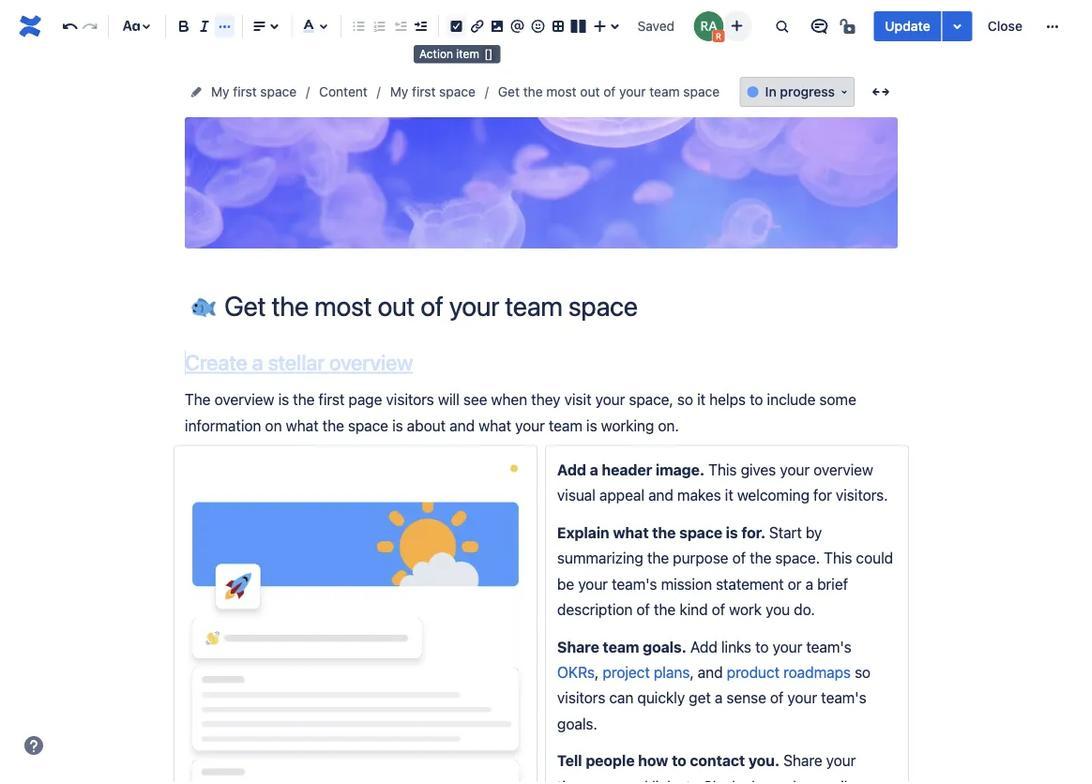 Task type: describe. For each thing, give the bounding box(es) containing it.
share for your
[[784, 752, 823, 770]]

update header image button
[[473, 160, 609, 206]]

italic ⌘i image
[[193, 15, 216, 38]]

visitors inside the overview is the first page visitors will see when they visit your space, so it helps to include some information on what the space is about and what your team is working on.
[[386, 391, 434, 409]]

2 my first space link from the left
[[390, 81, 476, 103]]

overview for this gives your overview visual appeal and makes it welcoming for visitors.
[[814, 461, 873, 479]]

space down ruby anderson icon
[[683, 84, 720, 99]]

header inside dropdown button
[[525, 190, 565, 205]]

image.
[[656, 461, 705, 479]]

do.
[[794, 601, 815, 619]]

by
[[806, 524, 822, 541]]

summarizing
[[557, 549, 643, 567]]

overview inside the overview is the first page visitors will see when they visit your space, so it helps to include some information on what the space is about and what your team is working on.
[[215, 391, 274, 409]]

sense
[[727, 689, 766, 707]]

move this page image
[[189, 84, 204, 99]]

content
[[319, 84, 368, 99]]

product roadmaps link
[[727, 664, 851, 681]]

visitors inside so visitors can quickly get a sense of your team's goals.
[[557, 689, 605, 707]]

the
[[185, 391, 211, 409]]

2 my from the left
[[390, 84, 408, 99]]

align left image
[[248, 15, 271, 38]]

0 horizontal spatial first
[[233, 84, 257, 99]]

tell
[[557, 752, 582, 770]]

work
[[729, 601, 762, 619]]

space down action item []
[[439, 84, 476, 99]]

team inside share team goals. add links to your team's okrs , project plans , and product roadmaps
[[603, 638, 639, 656]]

purpose
[[673, 549, 729, 567]]

the up purpose on the right of the page
[[652, 524, 676, 541]]

quickly
[[637, 689, 685, 707]]

invite to edit image
[[726, 15, 748, 37]]

a up visual
[[590, 461, 598, 479]]

timezone
[[557, 778, 619, 783]]

description
[[557, 601, 633, 619]]

contact
[[690, 752, 745, 770]]

0 vertical spatial add
[[557, 461, 586, 479]]

product
[[727, 664, 780, 681]]

undo ⌘z image
[[59, 15, 81, 38]]

goals. inside share team goals. add links to your team's okrs , project plans , and product roadmaps
[[643, 638, 687, 656]]

close button
[[976, 11, 1034, 41]]

get
[[498, 84, 520, 99]]

most
[[546, 84, 577, 99]]

header inside main content area, start typing to enter text. text field
[[602, 461, 652, 479]]

it inside the overview is the first page visitors will see when they visit your space, so it helps to include some information on what the space is about and what your team is working on.
[[697, 391, 706, 409]]

add a header image.
[[557, 461, 705, 479]]

of up statement at the right bottom
[[732, 549, 746, 567]]

a inside start by summarizing the purpose of the space. this could be your team's mission statement or a brief description of the kind of work you do.
[[806, 575, 813, 593]]

so inside so visitors can quickly get a sense of your team's goals.
[[855, 664, 871, 681]]

be
[[557, 575, 574, 593]]

kind
[[680, 601, 708, 619]]

1 horizontal spatial what
[[479, 416, 511, 434]]

:fish: image
[[191, 293, 216, 317]]

Give this page a title text field
[[224, 291, 898, 322]]

text styles image
[[120, 15, 142, 38]]

ruby anderson image
[[694, 11, 724, 41]]

so inside the overview is the first page visitors will see when they visit your space, so it helps to include some information on what the space is about and what your team is working on.
[[677, 391, 693, 409]]

and inside this gives your overview visual appeal and makes it welcoming for visitors.
[[648, 487, 674, 505]]

they
[[531, 391, 561, 409]]

your inside so visitors can quickly get a sense of your team's goals.
[[788, 689, 817, 707]]

roadmaps
[[784, 664, 851, 681]]

saved
[[638, 18, 675, 34]]

the right on
[[322, 416, 344, 434]]

update header image
[[479, 190, 604, 205]]

2 , from the left
[[690, 664, 694, 681]]

item
[[456, 47, 479, 61]]

comment icon image
[[808, 15, 831, 38]]

tell people how to contact you.
[[557, 752, 780, 770]]

create
[[185, 350, 247, 375]]

the right get
[[523, 84, 543, 99]]

on.
[[658, 416, 679, 434]]

a left stellar
[[252, 350, 263, 375]]

include
[[767, 391, 816, 409]]

for.
[[742, 524, 766, 541]]

1 my first space from the left
[[211, 84, 297, 99]]

links for and
[[652, 778, 682, 783]]

to right how
[[672, 752, 687, 770]]

channels,
[[744, 778, 808, 783]]

overview for create a stellar overview
[[329, 350, 413, 375]]

find and replace image
[[771, 15, 793, 38]]

your inside share team goals. add links to your team's okrs , project plans , and product roadmaps
[[773, 638, 802, 656]]

update button
[[874, 11, 942, 41]]

numbered list ⌘⇧7 image
[[368, 15, 391, 38]]

action
[[419, 47, 453, 61]]

and inside share your timezone and links to slack channels, emai
[[623, 778, 648, 783]]

get the most out of your team space
[[498, 84, 720, 99]]

of right kind
[[712, 601, 725, 619]]

action item []
[[419, 47, 493, 61]]

or
[[788, 575, 802, 593]]

welcoming
[[737, 487, 810, 505]]

you.
[[749, 752, 780, 770]]

space,
[[629, 391, 674, 409]]

share for team
[[557, 638, 599, 656]]

project
[[603, 664, 650, 681]]

and inside share team goals. add links to your team's okrs , project plans , and product roadmaps
[[698, 664, 723, 681]]

visit
[[565, 391, 592, 409]]

can
[[609, 689, 634, 707]]

see
[[463, 391, 487, 409]]

share team goals. add links to your team's okrs , project plans , and product roadmaps
[[557, 638, 856, 681]]

close
[[988, 18, 1023, 34]]

start by summarizing the purpose of the space. this could be your team's mission statement or a brief description of the kind of work you do.
[[557, 524, 897, 619]]

the down create a stellar overview
[[293, 391, 315, 409]]

how
[[638, 752, 668, 770]]

it inside this gives your overview visual appeal and makes it welcoming for visitors.
[[725, 487, 733, 505]]

explain what the space is for.
[[557, 524, 769, 541]]

out
[[580, 84, 600, 99]]

tooltip containing action item
[[414, 45, 501, 63]]

goals. inside so visitors can quickly get a sense of your team's goals.
[[557, 715, 598, 733]]

bold ⌘b image
[[173, 15, 195, 38]]

gives
[[741, 461, 776, 479]]

your inside share your timezone and links to slack channels, emai
[[826, 752, 856, 770]]

team's inside share team goals. add links to your team's okrs , project plans , and product roadmaps
[[806, 638, 852, 656]]



Task type: vqa. For each thing, say whether or not it's contained in the screenshot.


Task type: locate. For each thing, give the bounding box(es) containing it.
get the most out of your team space link
[[498, 81, 720, 103]]

you
[[766, 601, 790, 619]]

share
[[557, 638, 599, 656], [784, 752, 823, 770]]

, left the project
[[595, 664, 599, 681]]

a
[[252, 350, 263, 375], [590, 461, 598, 479], [806, 575, 813, 593], [715, 689, 723, 707]]

project plans link
[[603, 664, 690, 681]]

add image, video, or file image
[[486, 15, 509, 38]]

your inside start by summarizing the purpose of the space. this could be your team's mission statement or a brief description of the kind of work you do.
[[578, 575, 608, 593]]

to inside share team goals. add links to your team's okrs , project plans , and product roadmaps
[[755, 638, 769, 656]]

0 vertical spatial team's
[[612, 575, 657, 593]]

is up on
[[278, 391, 289, 409]]

0 vertical spatial it
[[697, 391, 706, 409]]

0 vertical spatial header
[[525, 190, 565, 205]]

update inside button
[[885, 18, 930, 34]]

goals. up "tell" on the right of page
[[557, 715, 598, 733]]

statement
[[716, 575, 784, 593]]

header
[[525, 190, 565, 205], [602, 461, 652, 479]]

overview
[[329, 350, 413, 375], [215, 391, 274, 409], [814, 461, 873, 479]]

outdent ⇧tab image
[[389, 15, 411, 38]]

2 vertical spatial overview
[[814, 461, 873, 479]]

your up the working
[[595, 391, 625, 409]]

indent tab image
[[409, 15, 432, 38]]

of right description
[[637, 601, 650, 619]]

1 horizontal spatial it
[[725, 487, 733, 505]]

visual
[[557, 487, 596, 505]]

of
[[604, 84, 616, 99], [732, 549, 746, 567], [637, 601, 650, 619], [712, 601, 725, 619], [770, 689, 784, 707]]

emoji image
[[527, 15, 549, 38]]

1 horizontal spatial visitors
[[557, 689, 605, 707]]

what right on
[[286, 416, 319, 434]]

people
[[586, 752, 635, 770]]

0 vertical spatial visitors
[[386, 391, 434, 409]]

it left helps at right
[[697, 391, 706, 409]]

0 horizontal spatial this
[[709, 461, 737, 479]]

make page full-width image
[[870, 81, 892, 103]]

1 horizontal spatial my first space link
[[390, 81, 476, 103]]

0 vertical spatial overview
[[329, 350, 413, 375]]

0 horizontal spatial ,
[[595, 664, 599, 681]]

of right out
[[604, 84, 616, 99]]

first down the 'action'
[[412, 84, 436, 99]]

2 horizontal spatial overview
[[814, 461, 873, 479]]

goals. up the plans
[[643, 638, 687, 656]]

the down "explain what the space is for."
[[647, 549, 669, 567]]

explain
[[557, 524, 610, 541]]

redo ⌘⇧z image
[[79, 15, 102, 38]]

2 horizontal spatial team
[[650, 84, 680, 99]]

1 , from the left
[[595, 664, 599, 681]]

so
[[677, 391, 693, 409], [855, 664, 871, 681]]

share inside share your timezone and links to slack channels, emai
[[784, 752, 823, 770]]

your up welcoming
[[780, 461, 810, 479]]

it right "makes"
[[725, 487, 733, 505]]

0 horizontal spatial my
[[211, 84, 229, 99]]

1 vertical spatial visitors
[[557, 689, 605, 707]]

0 horizontal spatial it
[[697, 391, 706, 409]]

share inside share team goals. add links to your team's okrs , project plans , and product roadmaps
[[557, 638, 599, 656]]

of down product roadmaps link
[[770, 689, 784, 707]]

1 horizontal spatial links
[[721, 638, 752, 656]]

, up the get
[[690, 664, 694, 681]]

is down the visit
[[586, 416, 597, 434]]

so visitors can quickly get a sense of your team's goals.
[[557, 664, 875, 733]]

team's down roadmaps
[[821, 689, 867, 707]]

your inside this gives your overview visual appeal and makes it welcoming for visitors.
[[780, 461, 810, 479]]

1 horizontal spatial overview
[[329, 350, 413, 375]]

1 my from the left
[[211, 84, 229, 99]]

overview inside this gives your overview visual appeal and makes it welcoming for visitors.
[[814, 461, 873, 479]]

and
[[450, 416, 475, 434], [648, 487, 674, 505], [698, 664, 723, 681], [623, 778, 648, 783]]

1 horizontal spatial update
[[885, 18, 930, 34]]

visitors up about
[[386, 391, 434, 409]]

1 my first space link from the left
[[211, 81, 297, 103]]

visitors down okrs
[[557, 689, 605, 707]]

2 vertical spatial team
[[603, 638, 639, 656]]

team inside get the most out of your team space link
[[650, 84, 680, 99]]

no restrictions image
[[838, 15, 861, 38]]

update left the adjust update settings icon
[[885, 18, 930, 34]]

overview up information
[[215, 391, 274, 409]]

this up brief
[[824, 549, 852, 567]]

my first space link right move this page image
[[211, 81, 297, 103]]

my first space link down the 'action'
[[390, 81, 476, 103]]

[]
[[484, 47, 493, 61]]

1 vertical spatial overview
[[215, 391, 274, 409]]

links up product on the bottom of page
[[721, 638, 752, 656]]

is
[[278, 391, 289, 409], [392, 416, 403, 434], [586, 416, 597, 434], [726, 524, 738, 541]]

1 horizontal spatial share
[[784, 752, 823, 770]]

this inside start by summarizing the purpose of the space. this could be your team's mission statement or a brief description of the kind of work you do.
[[824, 549, 852, 567]]

space.
[[775, 549, 820, 567]]

add up visual
[[557, 461, 586, 479]]

1 horizontal spatial header
[[602, 461, 652, 479]]

your right out
[[619, 84, 646, 99]]

a right "or"
[[806, 575, 813, 593]]

0 horizontal spatial my first space link
[[211, 81, 297, 103]]

the overview is the first page visitors will see when they visit your space, so it helps to include some information on what the space is about and what your team is working on.
[[185, 391, 860, 434]]

the down for.
[[750, 549, 772, 567]]

your up product roadmaps link
[[773, 638, 802, 656]]

share up 'channels,'
[[784, 752, 823, 770]]

first
[[233, 84, 257, 99], [412, 84, 436, 99], [319, 391, 345, 409]]

so right roadmaps
[[855, 664, 871, 681]]

help image
[[23, 735, 45, 757]]

1 vertical spatial header
[[602, 461, 652, 479]]

team's down the summarizing on the bottom of page
[[612, 575, 657, 593]]

could
[[856, 549, 893, 567]]

first inside the overview is the first page visitors will see when they visit your space, so it helps to include some information on what the space is about and what your team is working on.
[[319, 391, 345, 409]]

my first space right move this page image
[[211, 84, 297, 99]]

and down image.
[[648, 487, 674, 505]]

image
[[569, 190, 604, 205]]

1 vertical spatial this
[[824, 549, 852, 567]]

and up the get
[[698, 664, 723, 681]]

1 horizontal spatial this
[[824, 549, 852, 567]]

will
[[438, 391, 459, 409]]

visitors.
[[836, 487, 888, 505]]

2 my first space from the left
[[390, 84, 476, 99]]

2 horizontal spatial first
[[412, 84, 436, 99]]

0 horizontal spatial add
[[557, 461, 586, 479]]

layouts image
[[567, 15, 590, 38]]

tooltip
[[414, 45, 501, 63]]

0 horizontal spatial my first space
[[211, 84, 297, 99]]

bullet list ⌘⇧8 image
[[348, 15, 370, 38]]

1 horizontal spatial first
[[319, 391, 345, 409]]

to inside the overview is the first page visitors will see when they visit your space, so it helps to include some information on what the space is about and what your team is working on.
[[750, 391, 763, 409]]

overview up page
[[329, 350, 413, 375]]

so up on. on the right bottom
[[677, 391, 693, 409]]

1 vertical spatial update
[[479, 190, 521, 205]]

my first space link
[[211, 81, 297, 103], [390, 81, 476, 103]]

create a stellar overview
[[185, 350, 413, 375]]

stellar
[[268, 350, 325, 375]]

links down tell people how to contact you.
[[652, 778, 682, 783]]

and down how
[[623, 778, 648, 783]]

a inside so visitors can quickly get a sense of your team's goals.
[[715, 689, 723, 707]]

team inside the overview is the first page visitors will see when they visit your space, so it helps to include some information on what the space is about and what your team is working on.
[[549, 416, 583, 434]]

1 horizontal spatial so
[[855, 664, 871, 681]]

some
[[820, 391, 856, 409]]

slack
[[703, 778, 740, 783]]

0 horizontal spatial links
[[652, 778, 682, 783]]

0 horizontal spatial so
[[677, 391, 693, 409]]

plans
[[654, 664, 690, 681]]

and down see at the left of page
[[450, 416, 475, 434]]

first right move this page image
[[233, 84, 257, 99]]

space up purpose on the right of the page
[[679, 524, 723, 541]]

mission
[[661, 575, 712, 593]]

add inside share team goals. add links to your team's okrs , project plans , and product roadmaps
[[691, 638, 718, 656]]

visitors
[[386, 391, 434, 409], [557, 689, 605, 707]]

overview up visitors.
[[814, 461, 873, 479]]

1 vertical spatial links
[[652, 778, 682, 783]]

add
[[557, 461, 586, 479], [691, 638, 718, 656]]

1 vertical spatial goals.
[[557, 715, 598, 733]]

your down product roadmaps link
[[788, 689, 817, 707]]

link image
[[466, 15, 488, 38]]

your right you.
[[826, 752, 856, 770]]

0 horizontal spatial share
[[557, 638, 599, 656]]

1 horizontal spatial my
[[390, 84, 408, 99]]

what down appeal
[[613, 524, 649, 541]]

get
[[689, 689, 711, 707]]

content link
[[319, 81, 368, 103]]

team's inside start by summarizing the purpose of the space. this could be your team's mission statement or a brief description of the kind of work you do.
[[612, 575, 657, 593]]

0 vertical spatial share
[[557, 638, 599, 656]]

space left content
[[260, 84, 297, 99]]

team up the project
[[603, 638, 639, 656]]

working
[[601, 416, 654, 434]]

0 vertical spatial goals.
[[643, 638, 687, 656]]

team down saved
[[650, 84, 680, 99]]

space down page
[[348, 416, 388, 434]]

okrs link
[[557, 664, 595, 681]]

adjust update settings image
[[946, 15, 969, 38]]

header up appeal
[[602, 461, 652, 479]]

0 vertical spatial update
[[885, 18, 930, 34]]

links inside share team goals. add links to your team's okrs , project plans , and product roadmaps
[[721, 638, 752, 656]]

confluence image
[[15, 11, 45, 41], [15, 11, 45, 41]]

my first space down the 'action'
[[390, 84, 476, 99]]

1 vertical spatial team
[[549, 416, 583, 434]]

my right content
[[390, 84, 408, 99]]

makes
[[677, 487, 721, 505]]

this up "makes"
[[709, 461, 737, 479]]

the
[[523, 84, 543, 99], [293, 391, 315, 409], [322, 416, 344, 434], [652, 524, 676, 541], [647, 549, 669, 567], [750, 549, 772, 567], [654, 601, 676, 619]]

helps
[[709, 391, 746, 409]]

0 vertical spatial team
[[650, 84, 680, 99]]

your up description
[[578, 575, 608, 593]]

1 vertical spatial add
[[691, 638, 718, 656]]

header left image at the top right of the page
[[525, 190, 565, 205]]

it
[[697, 391, 706, 409], [725, 487, 733, 505]]

to right helps at right
[[750, 391, 763, 409]]

mention image
[[506, 15, 529, 38]]

more image
[[1041, 15, 1064, 38]]

0 horizontal spatial header
[[525, 190, 565, 205]]

team's inside so visitors can quickly get a sense of your team's goals.
[[821, 689, 867, 707]]

and inside the overview is the first page visitors will see when they visit your space, so it helps to include some information on what the space is about and what your team is working on.
[[450, 416, 475, 434]]

table image
[[547, 15, 569, 38]]

1 horizontal spatial ,
[[690, 664, 694, 681]]

0 horizontal spatial visitors
[[386, 391, 434, 409]]

first left page
[[319, 391, 345, 409]]

1 horizontal spatial goals.
[[643, 638, 687, 656]]

to
[[750, 391, 763, 409], [755, 638, 769, 656], [672, 752, 687, 770], [686, 778, 700, 783]]

share up okrs
[[557, 638, 599, 656]]

more formatting image
[[213, 15, 236, 38]]

this gives your overview visual appeal and makes it welcoming for visitors.
[[557, 461, 888, 505]]

update
[[885, 18, 930, 34], [479, 190, 521, 205]]

2 vertical spatial team's
[[821, 689, 867, 707]]

to inside share your timezone and links to slack channels, emai
[[686, 778, 700, 783]]

0 horizontal spatial goals.
[[557, 715, 598, 733]]

0 vertical spatial this
[[709, 461, 737, 479]]

what
[[286, 416, 319, 434], [479, 416, 511, 434], [613, 524, 649, 541]]

is left for.
[[726, 524, 738, 541]]

my first space
[[211, 84, 297, 99], [390, 84, 476, 99]]

update inside dropdown button
[[479, 190, 521, 205]]

:fish: image
[[191, 293, 216, 317]]

your
[[619, 84, 646, 99], [595, 391, 625, 409], [515, 416, 545, 434], [780, 461, 810, 479], [578, 575, 608, 593], [773, 638, 802, 656], [788, 689, 817, 707], [826, 752, 856, 770]]

1 horizontal spatial my first space
[[390, 84, 476, 99]]

goals.
[[643, 638, 687, 656], [557, 715, 598, 733]]

2 horizontal spatial what
[[613, 524, 649, 541]]

links for add
[[721, 638, 752, 656]]

team's up roadmaps
[[806, 638, 852, 656]]

team's
[[612, 575, 657, 593], [806, 638, 852, 656], [821, 689, 867, 707]]

this
[[709, 461, 737, 479], [824, 549, 852, 567]]

to left slack in the bottom of the page
[[686, 778, 700, 783]]

okrs
[[557, 664, 595, 681]]

action item image
[[445, 15, 468, 38]]

1 vertical spatial so
[[855, 664, 871, 681]]

links inside share your timezone and links to slack channels, emai
[[652, 778, 682, 783]]

0 horizontal spatial overview
[[215, 391, 274, 409]]

team down the visit
[[549, 416, 583, 434]]

0 horizontal spatial team
[[549, 416, 583, 434]]

what down when at the left
[[479, 416, 511, 434]]

is left about
[[392, 416, 403, 434]]

add down kind
[[691, 638, 718, 656]]

start
[[769, 524, 802, 541]]

1 vertical spatial team's
[[806, 638, 852, 656]]

on
[[265, 416, 282, 434]]

1 horizontal spatial team
[[603, 638, 639, 656]]

0 horizontal spatial what
[[286, 416, 319, 434]]

0 vertical spatial links
[[721, 638, 752, 656]]

1 horizontal spatial add
[[691, 638, 718, 656]]

for
[[813, 487, 832, 505]]

team
[[650, 84, 680, 99], [549, 416, 583, 434], [603, 638, 639, 656]]

0 horizontal spatial update
[[479, 190, 521, 205]]

about
[[407, 416, 446, 434]]

of inside so visitors can quickly get a sense of your team's goals.
[[770, 689, 784, 707]]

space inside the overview is the first page visitors will see when they visit your space, so it helps to include some information on what the space is about and what your team is working on.
[[348, 416, 388, 434]]

information
[[185, 416, 261, 434]]

update for update
[[885, 18, 930, 34]]

1 vertical spatial it
[[725, 487, 733, 505]]

Main content area, start typing to enter text. text field
[[174, 350, 909, 783]]

brief
[[817, 575, 848, 593]]

to up product on the bottom of page
[[755, 638, 769, 656]]

appeal
[[600, 487, 645, 505]]

my right move this page image
[[211, 84, 229, 99]]

a right the get
[[715, 689, 723, 707]]

share your timezone and links to slack channels, emai
[[557, 752, 898, 783]]

update for update header image
[[479, 190, 521, 205]]

1 vertical spatial share
[[784, 752, 823, 770]]

when
[[491, 391, 527, 409]]

the left kind
[[654, 601, 676, 619]]

this inside this gives your overview visual appeal and makes it welcoming for visitors.
[[709, 461, 737, 479]]

page
[[349, 391, 382, 409]]

0 vertical spatial so
[[677, 391, 693, 409]]

your down they
[[515, 416, 545, 434]]

update left image at the top right of the page
[[479, 190, 521, 205]]



